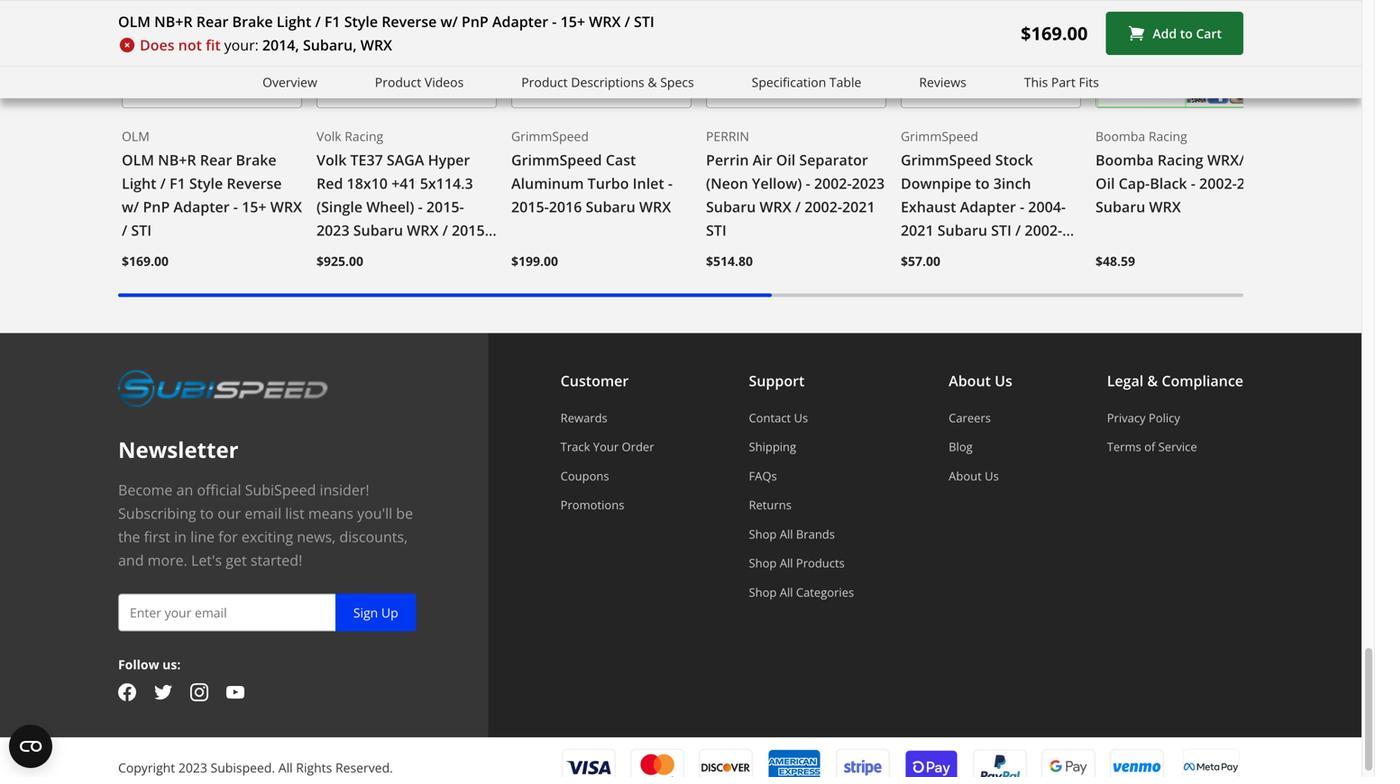 Task type: vqa. For each thing, say whether or not it's contained in the screenshot.
ensuring
no



Task type: locate. For each thing, give the bounding box(es) containing it.
1 volk from the top
[[317, 128, 342, 145]]

1 horizontal spatial f1
[[325, 12, 341, 31]]

0 horizontal spatial 2021
[[317, 244, 350, 264]]

fit
[[206, 35, 221, 55]]

1 horizontal spatial product
[[522, 74, 568, 91]]

stock
[[996, 150, 1033, 170]]

us for contact us link
[[794, 410, 808, 426]]

table
[[830, 74, 862, 91]]

subaru down 'cap-'
[[1096, 197, 1146, 217]]

adapter inside 'olm olm nb+r rear brake light / f1 style reverse w/ pnp adapter - 15+ wrx / sti'
[[174, 197, 230, 217]]

subaru down wheel)
[[353, 221, 403, 240]]

wrx down black
[[1149, 197, 1181, 217]]

15+ left (single
[[242, 197, 267, 217]]

to inside grimmspeed grimmspeed stock downpipe to 3inch exhaust adapter - 2004- 2021 subaru sti / 2002- 2014 wrx
[[975, 174, 990, 193]]

0 vertical spatial boomba
[[1096, 128, 1146, 145]]

videos
[[425, 74, 464, 91]]

shipping link
[[749, 439, 854, 455]]

us for about us link on the right of page
[[985, 468, 999, 484]]

about down blog
[[949, 468, 982, 484]]

1 vertical spatial about
[[949, 468, 982, 484]]

1 vertical spatial rear
[[200, 150, 232, 170]]

facebook logo image
[[118, 684, 136, 702]]

- inside 'boomba racing boomba racing wrx/sti oil cap-black - 2002-2014 subaru wrx'
[[1191, 174, 1196, 193]]

wrx
[[589, 12, 621, 31], [361, 35, 392, 55], [270, 197, 302, 217], [639, 197, 671, 217], [760, 197, 792, 217], [1149, 197, 1181, 217], [407, 221, 439, 240], [938, 244, 970, 264]]

1 vertical spatial oil
[[1096, 174, 1115, 193]]

to right add
[[1180, 25, 1193, 42]]

0 vertical spatial 15+
[[561, 12, 585, 31]]

1 vertical spatial light
[[122, 174, 156, 193]]

subaru down (neon
[[706, 197, 756, 217]]

shipping
[[749, 439, 797, 455]]

2 horizontal spatial to
[[1180, 25, 1193, 42]]

shop down 'shop all brands'
[[749, 555, 777, 572]]

product
[[375, 74, 421, 91], [522, 74, 568, 91]]

0 horizontal spatial oil
[[776, 150, 796, 170]]

brands
[[796, 526, 835, 542]]

0 horizontal spatial style
[[189, 174, 223, 193]]

0 vertical spatial 2021
[[842, 197, 875, 217]]

0 horizontal spatial $169.00
[[122, 253, 169, 270]]

subaru inside grimmspeed grimmspeed stock downpipe to 3inch exhaust adapter - 2004- 2021 subaru sti / 2002- 2014 wrx
[[938, 221, 988, 240]]

brake
[[232, 12, 273, 31], [236, 150, 277, 170]]

stripe image
[[836, 749, 890, 777]]

1 vertical spatial brake
[[236, 150, 277, 170]]

0 horizontal spatial &
[[648, 74, 657, 91]]

oil left 'cap-'
[[1096, 174, 1115, 193]]

blog
[[949, 439, 973, 455]]

1 horizontal spatial style
[[344, 12, 378, 31]]

copyright 2023 subispeed. all rights reserved.
[[118, 760, 393, 777]]

us up shipping link
[[794, 410, 808, 426]]

all for brands
[[780, 526, 793, 542]]

2023
[[852, 174, 885, 193], [317, 221, 350, 240], [425, 244, 458, 264], [178, 760, 207, 777]]

1 vertical spatial shop
[[749, 555, 777, 572]]

wrx inside perrin perrin air oil separator (neon yellow) - 2002-2023 subaru wrx / 2002-2021 sti
[[760, 197, 792, 217]]

become
[[118, 480, 173, 500]]

1 vertical spatial nb+r
[[158, 150, 196, 170]]

sign
[[353, 604, 378, 621]]

olma.70051.2 olm nb+r rear brake light / f1 style reverse w/ pnp adapter - 15+ wrx / sti -clear lens, gloss black base, red bar-wrx / sti, image
[[122, 0, 302, 108]]

all for categories
[[780, 584, 793, 601]]

grimmspeed grimmspeed stock downpipe to 3inch exhaust adapter - 2004- 2021 subaru sti / 2002- 2014 wrx
[[901, 128, 1066, 264]]

discounts,
[[340, 527, 408, 547]]

1 horizontal spatial to
[[975, 174, 990, 193]]

0 vertical spatial light
[[277, 12, 311, 31]]

aluminum
[[511, 174, 584, 193]]

1 horizontal spatial &
[[1148, 371, 1158, 391]]

about us up the careers "link" on the bottom of the page
[[949, 371, 1013, 391]]

+41
[[392, 174, 416, 193]]

- inside volk racing volk te37 saga hyper red 18x10 +41 5x114.3 (single wheel) - 2015- 2023 subaru wrx / 2015- 2021 sti / 2019-2023 forester
[[418, 197, 423, 217]]

your
[[593, 439, 619, 455]]

wrx inside 'olm olm nb+r rear brake light / f1 style reverse w/ pnp adapter - 15+ wrx / sti'
[[270, 197, 302, 217]]

0 vertical spatial shop
[[749, 526, 777, 542]]

1 vertical spatial about us
[[949, 468, 999, 484]]

2 vertical spatial us
[[985, 468, 999, 484]]

returns link
[[749, 497, 854, 513]]

for
[[218, 527, 238, 547]]

privacy policy link
[[1107, 410, 1244, 426]]

subaru inside volk racing volk te37 saga hyper red 18x10 +41 5x114.3 (single wheel) - 2015- 2023 subaru wrx / 2015- 2021 sti / 2019-2023 forester
[[353, 221, 403, 240]]

this part fits
[[1024, 74, 1099, 91]]

2 about us from the top
[[949, 468, 999, 484]]

careers link
[[949, 410, 1013, 426]]

about up careers
[[949, 371, 991, 391]]

exhaust
[[901, 197, 957, 217]]

1 vertical spatial style
[[189, 174, 223, 193]]

shop down returns
[[749, 526, 777, 542]]

our
[[218, 504, 241, 523]]

0 vertical spatial $169.00
[[1021, 21, 1088, 46]]

2021 up the forester
[[317, 244, 350, 264]]

2 vertical spatial shop
[[749, 584, 777, 601]]

2014 down wrx/sti
[[1237, 174, 1270, 193]]

1 horizontal spatial 2014
[[1237, 174, 1270, 193]]

2 horizontal spatial 2021
[[901, 221, 934, 240]]

all left brands
[[780, 526, 793, 542]]

perrin
[[706, 150, 749, 170]]

brake down overview link
[[236, 150, 277, 170]]

venmo image
[[1110, 749, 1164, 777]]

2 vertical spatial to
[[200, 504, 214, 523]]

2021
[[842, 197, 875, 217], [901, 221, 934, 240], [317, 244, 350, 264]]

wrx down yellow)
[[760, 197, 792, 217]]

2023 down 5x114.3
[[425, 244, 458, 264]]

subispeed.
[[211, 760, 275, 777]]

amex image
[[768, 749, 822, 777]]

mastercard image
[[630, 749, 685, 777]]

sign up button
[[335, 594, 416, 632]]

1 shop from the top
[[749, 526, 777, 542]]

wrx up 2019- on the top left of page
[[407, 221, 439, 240]]

1 product from the left
[[375, 74, 421, 91]]

wheel)
[[366, 197, 414, 217]]

newsletter
[[118, 435, 239, 464]]

boomba
[[1096, 128, 1146, 145], [1096, 150, 1154, 170]]

product left the videos
[[375, 74, 421, 91]]

service
[[1159, 439, 1198, 455]]

1 vertical spatial reverse
[[227, 174, 282, 193]]

2 horizontal spatial adapter
[[960, 197, 1016, 217]]

all
[[780, 526, 793, 542], [780, 555, 793, 572], [780, 584, 793, 601], [278, 760, 293, 777]]

0 vertical spatial w/
[[441, 12, 458, 31]]

pnp inside 'olm olm nb+r rear brake light / f1 style reverse w/ pnp adapter - 15+ wrx / sti'
[[143, 197, 170, 217]]

1 vertical spatial us
[[794, 410, 808, 426]]

let's
[[191, 551, 222, 570]]

subaru
[[586, 197, 636, 217], [706, 197, 756, 217], [1096, 197, 1146, 217], [353, 221, 403, 240], [938, 221, 988, 240]]

reverse up product videos
[[382, 12, 437, 31]]

2023 down the separator
[[852, 174, 885, 193]]

specification table
[[752, 74, 862, 91]]

us up the careers "link" on the bottom of the page
[[995, 371, 1013, 391]]

racing
[[345, 128, 383, 145], [1149, 128, 1188, 145], [1158, 150, 1204, 170]]

0 horizontal spatial product
[[375, 74, 421, 91]]

adapter
[[492, 12, 549, 31], [174, 197, 230, 217], [960, 197, 1016, 217]]

shop for shop all brands
[[749, 526, 777, 542]]

1 vertical spatial volk
[[317, 150, 347, 170]]

wrx down exhaust
[[938, 244, 970, 264]]

0 vertical spatial 2014
[[1237, 174, 1270, 193]]

- inside perrin perrin air oil separator (neon yellow) - 2002-2023 subaru wrx / 2002-2021 sti
[[806, 174, 811, 193]]

subaru inside grimmspeed grimmspeed cast aluminum turbo inlet - 2015-2016 subaru wrx
[[586, 197, 636, 217]]

/ inside grimmspeed grimmspeed stock downpipe to 3inch exhaust adapter - 2004- 2021 subaru sti / 2002- 2014 wrx
[[1016, 221, 1021, 240]]

0 horizontal spatial to
[[200, 504, 214, 523]]

$925.00
[[317, 253, 364, 270]]

terms of service link
[[1107, 439, 1244, 455]]

subaru down exhaust
[[938, 221, 988, 240]]

news,
[[297, 527, 336, 547]]

oil
[[776, 150, 796, 170], [1096, 174, 1115, 193]]

us
[[995, 371, 1013, 391], [794, 410, 808, 426], [985, 468, 999, 484]]

oil right air
[[776, 150, 796, 170]]

1 vertical spatial 15+
[[242, 197, 267, 217]]

0 horizontal spatial adapter
[[174, 197, 230, 217]]

specification
[[752, 74, 826, 91]]

olm for olm olm nb+r rear brake light / f1 style reverse w/ pnp adapter - 15+ wrx / sti
[[122, 128, 150, 145]]

2014 down exhaust
[[901, 244, 934, 264]]

0 horizontal spatial w/
[[122, 197, 139, 217]]

2 shop from the top
[[749, 555, 777, 572]]

0 vertical spatial style
[[344, 12, 378, 31]]

0 horizontal spatial 2014
[[901, 244, 934, 264]]

1 vertical spatial 2014
[[901, 244, 934, 264]]

subaru,
[[303, 35, 357, 55]]

subaru inside perrin perrin air oil separator (neon yellow) - 2002-2023 subaru wrx / 2002-2021 sti
[[706, 197, 756, 217]]

1 horizontal spatial pnp
[[462, 12, 489, 31]]

1 vertical spatial boomba
[[1096, 150, 1154, 170]]

15+ inside 'olm olm nb+r rear brake light / f1 style reverse w/ pnp adapter - 15+ wrx / sti'
[[242, 197, 267, 217]]

0 horizontal spatial f1
[[170, 174, 186, 193]]

1 horizontal spatial $169.00
[[1021, 21, 1088, 46]]

15+ up product descriptions & specs
[[561, 12, 585, 31]]

& left specs
[[648, 74, 657, 91]]

brake up your:
[[232, 12, 273, 31]]

2004-
[[1029, 197, 1066, 217]]

downpipe
[[901, 174, 972, 193]]

15+
[[561, 12, 585, 31], [242, 197, 267, 217]]

support
[[749, 371, 805, 391]]

us:
[[163, 656, 181, 673]]

2 product from the left
[[522, 74, 568, 91]]

shop down shop all products
[[749, 584, 777, 601]]

2 vertical spatial 2021
[[317, 244, 350, 264]]

subaru inside 'boomba racing boomba racing wrx/sti oil cap-black - 2002-2014 subaru wrx'
[[1096, 197, 1146, 217]]

2 boomba from the top
[[1096, 150, 1154, 170]]

forester
[[317, 268, 375, 287]]

us down blog link
[[985, 468, 999, 484]]

1 vertical spatial f1
[[170, 174, 186, 193]]

sti
[[634, 12, 655, 31], [131, 221, 152, 240], [706, 221, 727, 240], [991, 221, 1012, 240], [353, 244, 374, 264]]

sti inside perrin perrin air oil separator (neon yellow) - 2002-2023 subaru wrx / 2002-2021 sti
[[706, 221, 727, 240]]

become an official subispeed insider! subscribing to our email list means you'll be the first in line for exciting news, discounts, and more. let's get started!
[[118, 480, 413, 570]]

product videos link
[[375, 72, 464, 93]]

0 vertical spatial volk
[[317, 128, 342, 145]]

0 vertical spatial oil
[[776, 150, 796, 170]]

grm077046 15-20 subaru wrx & sti grimmspeed stock downpipe to 3inch exhaust adapter, image
[[901, 0, 1081, 108]]

2021 down exhaust
[[901, 221, 934, 240]]

0 horizontal spatial light
[[122, 174, 156, 193]]

1 vertical spatial pnp
[[143, 197, 170, 217]]

0 vertical spatial olm
[[118, 12, 151, 31]]

2014
[[1237, 174, 1270, 193], [901, 244, 934, 264]]

discover image
[[699, 749, 753, 777]]

1 vertical spatial w/
[[122, 197, 139, 217]]

oil inside 'boomba racing boomba racing wrx/sti oil cap-black - 2002-2014 subaru wrx'
[[1096, 174, 1115, 193]]

sti inside 'olm olm nb+r rear brake light / f1 style reverse w/ pnp adapter - 15+ wrx / sti'
[[131, 221, 152, 240]]

- inside grimmspeed grimmspeed cast aluminum turbo inlet - 2015-2016 subaru wrx
[[668, 174, 673, 193]]

1 vertical spatial olm
[[122, 128, 150, 145]]

metapay image
[[1184, 763, 1238, 773]]

all for products
[[780, 555, 793, 572]]

legal
[[1107, 371, 1144, 391]]

product for product descriptions & specs
[[522, 74, 568, 91]]

shop all brands link
[[749, 526, 854, 542]]

careers
[[949, 410, 991, 426]]

0 horizontal spatial 15+
[[242, 197, 267, 217]]

list
[[285, 504, 305, 523]]

racing for te37
[[345, 128, 383, 145]]

to left our
[[200, 504, 214, 523]]

2015- inside grimmspeed grimmspeed cast aluminum turbo inlet - 2015-2016 subaru wrx
[[511, 197, 549, 217]]

product left descriptions
[[522, 74, 568, 91]]

open widget image
[[9, 725, 52, 768]]

1 horizontal spatial oil
[[1096, 174, 1115, 193]]

blog link
[[949, 439, 1013, 455]]

wrx down inlet
[[639, 197, 671, 217]]

to left the 3inch
[[975, 174, 990, 193]]

1 vertical spatial to
[[975, 174, 990, 193]]

0 vertical spatial about us
[[949, 371, 1013, 391]]

boomba racing boomba racing wrx/sti oil cap-black - 2002-2014 subaru wrx
[[1096, 128, 1270, 217]]

racing inside volk racing volk te37 saga hyper red 18x10 +41 5x114.3 (single wheel) - 2015- 2023 subaru wrx / 2015- 2021 sti / 2019-2023 forester
[[345, 128, 383, 145]]

0 vertical spatial to
[[1180, 25, 1193, 42]]

0 horizontal spatial reverse
[[227, 174, 282, 193]]

& right legal
[[1148, 371, 1158, 391]]

2021 down the separator
[[842, 197, 875, 217]]

shoppay image
[[905, 749, 959, 777]]

&
[[648, 74, 657, 91], [1148, 371, 1158, 391]]

olm for olm nb+r rear brake light / f1 style reverse w/ pnp adapter - 15+ wrx / sti
[[118, 12, 151, 31]]

bba031000070100 boomba racing wrx/sti oil cap-black - 2002-2014 subaru wrx, image
[[1096, 0, 1276, 108]]

- inside grimmspeed grimmspeed stock downpipe to 3inch exhaust adapter - 2004- 2021 subaru sti / 2002- 2014 wrx
[[1020, 197, 1025, 217]]

reviews
[[919, 74, 967, 91]]

wrx inside 'boomba racing boomba racing wrx/sti oil cap-black - 2002-2014 subaru wrx'
[[1149, 197, 1181, 217]]

product videos
[[375, 74, 464, 91]]

this part fits link
[[1024, 72, 1099, 93]]

follow us:
[[118, 656, 181, 673]]

order
[[622, 439, 654, 455]]

0 vertical spatial rear
[[196, 12, 229, 31]]

2021 inside volk racing volk te37 saga hyper red 18x10 +41 5x114.3 (single wheel) - 2015- 2023 subaru wrx / 2015- 2021 sti / 2019-2023 forester
[[317, 244, 350, 264]]

1 vertical spatial $169.00
[[122, 253, 169, 270]]

youtube logo image
[[226, 684, 244, 702]]

subaru down turbo
[[586, 197, 636, 217]]

contact us
[[749, 410, 808, 426]]

0 horizontal spatial pnp
[[143, 197, 170, 217]]

1 about us from the top
[[949, 371, 1013, 391]]

1 horizontal spatial light
[[277, 12, 311, 31]]

wrx left (single
[[270, 197, 302, 217]]

grm125027 grimmspeed cast aluminum turbo inlet - 2015-2016 subaru wrx, image
[[511, 0, 692, 108]]

1 horizontal spatial w/
[[441, 12, 458, 31]]

1 boomba from the top
[[1096, 128, 1146, 145]]

1 horizontal spatial reverse
[[382, 12, 437, 31]]

vlkwvdgy41ehr volk te37 saga hyper red 18x10 +41 - 2015+ wrx / 2015+ stix4, image
[[317, 0, 497, 108]]

1 vertical spatial 2021
[[901, 221, 934, 240]]

all down shop all products
[[780, 584, 793, 601]]

-
[[552, 12, 557, 31], [668, 174, 673, 193], [806, 174, 811, 193], [1191, 174, 1196, 193], [233, 197, 238, 217], [418, 197, 423, 217], [1020, 197, 1025, 217]]

reverse left "red"
[[227, 174, 282, 193]]

style
[[344, 12, 378, 31], [189, 174, 223, 193]]

nb+r inside 'olm olm nb+r rear brake light / f1 style reverse w/ pnp adapter - 15+ wrx / sti'
[[158, 150, 196, 170]]

2023 right "copyright"
[[178, 760, 207, 777]]

about us down blog link
[[949, 468, 999, 484]]

to inside become an official subispeed insider! subscribing to our email list means you'll be the first in line for exciting news, discounts, and more. let's get started!
[[200, 504, 214, 523]]

0 vertical spatial about
[[949, 371, 991, 391]]

privacy
[[1107, 410, 1146, 426]]

3 shop from the top
[[749, 584, 777, 601]]

reverse
[[382, 12, 437, 31], [227, 174, 282, 193]]

all down 'shop all brands'
[[780, 555, 793, 572]]

official
[[197, 480, 241, 500]]

1 horizontal spatial 2021
[[842, 197, 875, 217]]



Task type: describe. For each thing, give the bounding box(es) containing it.
does
[[140, 35, 175, 55]]

wrx inside grimmspeed grimmspeed stock downpipe to 3inch exhaust adapter - 2004- 2021 subaru sti / 2002- 2014 wrx
[[938, 244, 970, 264]]

2 about from the top
[[949, 468, 982, 484]]

2 vertical spatial olm
[[122, 150, 154, 170]]

olm nb+r rear brake light / f1 style reverse w/ pnp adapter - 15+ wrx / sti
[[118, 12, 655, 31]]

shop for shop all categories
[[749, 584, 777, 601]]

$514.80
[[706, 253, 753, 270]]

black
[[1150, 174, 1188, 193]]

/ inside perrin perrin air oil separator (neon yellow) - 2002-2023 subaru wrx / 2002-2021 sti
[[795, 197, 801, 217]]

you'll
[[357, 504, 392, 523]]

w/ inside 'olm olm nb+r rear brake light / f1 style reverse w/ pnp adapter - 15+ wrx / sti'
[[122, 197, 139, 217]]

1 horizontal spatial 15+
[[561, 12, 585, 31]]

18x10
[[347, 174, 388, 193]]

2014 inside 'boomba racing boomba racing wrx/sti oil cap-black - 2002-2014 subaru wrx'
[[1237, 174, 1270, 193]]

perrin
[[706, 128, 749, 145]]

2019-
[[387, 244, 425, 264]]

descriptions
[[571, 74, 645, 91]]

to inside button
[[1180, 25, 1193, 42]]

3inch
[[994, 174, 1031, 193]]

subscribing
[[118, 504, 196, 523]]

0 vertical spatial f1
[[325, 12, 341, 31]]

overview
[[263, 74, 317, 91]]

the
[[118, 527, 140, 547]]

2002- inside 'boomba racing boomba racing wrx/sti oil cap-black - 2002-2014 subaru wrx'
[[1200, 174, 1237, 193]]

perpsp-eng-607ny perrin air oil separator - 2015+ sti-neon yellow-fmic, image
[[706, 0, 887, 108]]

racing for racing
[[1149, 128, 1188, 145]]

2 volk from the top
[[317, 150, 347, 170]]

this
[[1024, 74, 1048, 91]]

compliance
[[1162, 371, 1244, 391]]

instagram logo image
[[190, 684, 208, 702]]

track your order link
[[561, 439, 654, 455]]

means
[[308, 504, 354, 523]]

product descriptions & specs link
[[522, 72, 694, 93]]

style inside 'olm olm nb+r rear brake light / f1 style reverse w/ pnp adapter - 15+ wrx / sti'
[[189, 174, 223, 193]]

terms of service
[[1107, 439, 1198, 455]]

grimmspeed grimmspeed cast aluminum turbo inlet - 2015-2016 subaru wrx
[[511, 128, 673, 217]]

promotions link
[[561, 497, 654, 513]]

2023 down (single
[[317, 221, 350, 240]]

started!
[[251, 551, 302, 570]]

all left rights
[[278, 760, 293, 777]]

1 vertical spatial &
[[1148, 371, 1158, 391]]

specs
[[660, 74, 694, 91]]

subispeed logo image
[[118, 369, 328, 407]]

get
[[226, 551, 247, 570]]

2021 inside perrin perrin air oil separator (neon yellow) - 2002-2023 subaru wrx / 2002-2021 sti
[[842, 197, 875, 217]]

legal & compliance
[[1107, 371, 1244, 391]]

products
[[796, 555, 845, 572]]

faqs link
[[749, 468, 854, 484]]

overview link
[[263, 72, 317, 93]]

reserved.
[[335, 760, 393, 777]]

wrx inside volk racing volk te37 saga hyper red 18x10 +41 5x114.3 (single wheel) - 2015- 2023 subaru wrx / 2015- 2021 sti / 2019-2023 forester
[[407, 221, 439, 240]]

contact us link
[[749, 410, 854, 426]]

categories
[[796, 584, 854, 601]]

brake inside 'olm olm nb+r rear brake light / f1 style reverse w/ pnp adapter - 15+ wrx / sti'
[[236, 150, 277, 170]]

perrin perrin air oil separator (neon yellow) - 2002-2023 subaru wrx / 2002-2021 sti
[[706, 128, 885, 240]]

1 about from the top
[[949, 371, 991, 391]]

0 vertical spatial reverse
[[382, 12, 437, 31]]

paypal image
[[973, 749, 1027, 777]]

and
[[118, 551, 144, 570]]

te37
[[350, 150, 383, 170]]

sti inside volk racing volk te37 saga hyper red 18x10 +41 5x114.3 (single wheel) - 2015- 2023 subaru wrx / 2015- 2021 sti / 2019-2023 forester
[[353, 244, 374, 264]]

(single
[[317, 197, 363, 217]]

follow
[[118, 656, 159, 673]]

oil inside perrin perrin air oil separator (neon yellow) - 2002-2023 subaru wrx / 2002-2021 sti
[[776, 150, 796, 170]]

2016
[[549, 197, 582, 217]]

1 horizontal spatial adapter
[[492, 12, 549, 31]]

of
[[1145, 439, 1156, 455]]

add to cart
[[1153, 25, 1222, 42]]

2014 inside grimmspeed grimmspeed stock downpipe to 3inch exhaust adapter - 2004- 2021 subaru sti / 2002- 2014 wrx
[[901, 244, 934, 264]]

yellow)
[[752, 174, 802, 193]]

Enter your email text field
[[118, 594, 416, 632]]

2021 inside grimmspeed grimmspeed stock downpipe to 3inch exhaust adapter - 2004- 2021 subaru sti / 2002- 2014 wrx
[[901, 221, 934, 240]]

terms
[[1107, 439, 1142, 455]]

track your order
[[561, 439, 654, 455]]

add
[[1153, 25, 1177, 42]]

does not fit your: 2014, subaru, wrx
[[140, 35, 392, 55]]

cap-
[[1119, 174, 1150, 193]]

adapter inside grimmspeed grimmspeed stock downpipe to 3inch exhaust adapter - 2004- 2021 subaru sti / 2002- 2014 wrx
[[960, 197, 1016, 217]]

wrx up product descriptions & specs
[[589, 12, 621, 31]]

visa image
[[562, 749, 616, 777]]

exciting
[[242, 527, 293, 547]]

separator
[[800, 150, 868, 170]]

reviews link
[[919, 72, 967, 93]]

line
[[190, 527, 215, 547]]

2023 inside perrin perrin air oil separator (neon yellow) - 2002-2023 subaru wrx / 2002-2021 sti
[[852, 174, 885, 193]]

product for product videos
[[375, 74, 421, 91]]

about us link
[[949, 468, 1013, 484]]

turbo
[[588, 174, 629, 193]]

5x114.3
[[420, 174, 473, 193]]

your:
[[224, 35, 259, 55]]

inlet
[[633, 174, 664, 193]]

2002- inside grimmspeed grimmspeed stock downpipe to 3inch exhaust adapter - 2004- 2021 subaru sti / 2002- 2014 wrx
[[1025, 221, 1063, 240]]

reverse inside 'olm olm nb+r rear brake light / f1 style reverse w/ pnp adapter - 15+ wrx / sti'
[[227, 174, 282, 193]]

shop all categories
[[749, 584, 854, 601]]

shop for shop all products
[[749, 555, 777, 572]]

shop all categories link
[[749, 584, 854, 601]]

- inside 'olm olm nb+r rear brake light / f1 style reverse w/ pnp adapter - 15+ wrx / sti'
[[233, 197, 238, 217]]

cart
[[1196, 25, 1222, 42]]

be
[[396, 504, 413, 523]]

0 vertical spatial brake
[[232, 12, 273, 31]]

googlepay image
[[1042, 749, 1096, 777]]

f1 inside 'olm olm nb+r rear brake light / f1 style reverse w/ pnp adapter - 15+ wrx / sti'
[[170, 174, 186, 193]]

rear inside 'olm olm nb+r rear brake light / f1 style reverse w/ pnp adapter - 15+ wrx / sti'
[[200, 150, 232, 170]]

coupons
[[561, 468, 609, 484]]

wrx inside grimmspeed grimmspeed cast aluminum turbo inlet - 2015-2016 subaru wrx
[[639, 197, 671, 217]]

$199.00
[[511, 253, 558, 270]]

faqs
[[749, 468, 777, 484]]

fits
[[1079, 74, 1099, 91]]

0 vertical spatial nb+r
[[154, 12, 193, 31]]

specification table link
[[752, 72, 862, 93]]

0 vertical spatial us
[[995, 371, 1013, 391]]

in
[[174, 527, 187, 547]]

0 vertical spatial &
[[648, 74, 657, 91]]

(neon
[[706, 174, 748, 193]]

wrx down "olm nb+r rear brake light / f1 style reverse w/ pnp adapter - 15+ wrx / sti"
[[361, 35, 392, 55]]

cast
[[606, 150, 636, 170]]

shop all products link
[[749, 555, 854, 572]]

sti inside grimmspeed grimmspeed stock downpipe to 3inch exhaust adapter - 2004- 2021 subaru sti / 2002- 2014 wrx
[[991, 221, 1012, 240]]

air
[[753, 150, 773, 170]]

sign up
[[353, 604, 398, 621]]

red
[[317, 174, 343, 193]]

light inside 'olm olm nb+r rear brake light / f1 style reverse w/ pnp adapter - 15+ wrx / sti'
[[122, 174, 156, 193]]

volk racing volk te37 saga hyper red 18x10 +41 5x114.3 (single wheel) - 2015- 2023 subaru wrx / 2015- 2021 sti / 2019-2023 forester
[[317, 128, 490, 287]]

0 vertical spatial pnp
[[462, 12, 489, 31]]

wrx/sti
[[1208, 150, 1266, 170]]

an
[[176, 480, 193, 500]]

twitter logo image
[[154, 684, 172, 702]]



